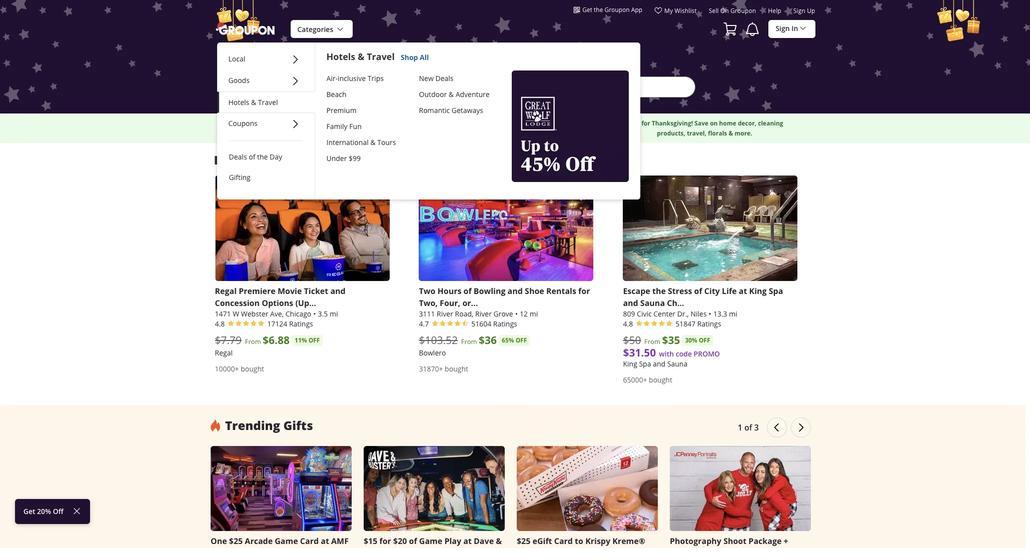 Task type: locate. For each thing, give the bounding box(es) containing it.
1 horizontal spatial on
[[710, 119, 718, 127]]

here's
[[270, 152, 304, 168]]

and up the 809
[[623, 298, 638, 309]]

1 of 3
[[738, 422, 759, 433]]

center
[[654, 309, 676, 319]]

4.8
[[215, 319, 225, 329], [623, 319, 633, 329]]

under $99
[[327, 153, 361, 163]]

0 vertical spatial the
[[594, 6, 603, 14]]

mi inside "two hours of bowling and shoe rentals for two, four, or... 3111 river road, river grove • 12 mi"
[[530, 309, 538, 319]]

0 vertical spatial king
[[749, 286, 767, 297]]

sign up link
[[794, 7, 815, 19]]

1 horizontal spatial get
[[249, 119, 259, 127]]

& down home
[[729, 129, 733, 137]]

outdoor & adventure
[[419, 89, 490, 99]]

1 horizontal spatial card
[[554, 536, 573, 547]]

1 horizontal spatial from
[[461, 337, 477, 346]]

sign in button
[[769, 20, 815, 38]]

on inside prep for thanksgiving! save on home decor, cleaning products, travel, florals & more.
[[710, 119, 718, 127]]

4.8 for $50
[[623, 319, 633, 329]]

1 - from the left
[[211, 548, 213, 548]]

1 vertical spatial hotels & travel
[[228, 98, 278, 107]]

deals right 'new'
[[436, 73, 454, 83]]

off inside $7.79 from $6.88 11% off regal
[[309, 336, 320, 345]]

tours
[[377, 137, 396, 147]]

and inside regal premiere movie ticket and concession options (up... 1471 w webster ave, chicago • 3.5 mi
[[330, 286, 346, 297]]

the inside button
[[594, 6, 603, 14]]

save
[[493, 119, 507, 127], [695, 119, 709, 127]]

dr.,
[[677, 309, 689, 319]]

1 vertical spatial regal
[[215, 348, 233, 358]]

1 horizontal spatial the
[[594, 6, 603, 14]]

$50
[[623, 333, 641, 347]]

international & tours link
[[327, 134, 407, 150]]

get inside button
[[583, 6, 592, 14]]

at inside escape the stress of city life at king spa and sauna ch... 809 civic center dr., niles • 13.3 mi
[[739, 286, 747, 297]]

0 vertical spatial bowlero
[[419, 348, 446, 358]]

0 horizontal spatial hotels & travel
[[228, 98, 278, 107]]

at right play at the bottom left of page
[[464, 536, 472, 547]]

1 vertical spatial off
[[53, 507, 64, 516]]

1 vertical spatial sign
[[776, 24, 790, 33]]

for right prep
[[642, 119, 650, 127]]

at left amf
[[321, 536, 329, 547]]

get for get the groupon app
[[583, 6, 592, 14]]

0 horizontal spatial king
[[623, 359, 637, 369]]

at for $15 for $20 of game play at dave & buster's (25% off)
[[464, 536, 472, 547]]

bowlero down $103.52
[[419, 348, 446, 358]]

off right 20%
[[53, 507, 64, 516]]

king up "65000+"
[[623, 359, 637, 369]]

the left app
[[594, 6, 603, 14]]

hotels & travel up air-inclusive trips
[[327, 51, 395, 63]]

save for travel,
[[695, 119, 709, 127]]

ratings down "chicago"
[[289, 319, 313, 329]]

2 $25 from the left
[[517, 536, 531, 547]]

0 horizontal spatial the
[[257, 152, 268, 162]]

the left stress
[[652, 286, 666, 297]]

& inside prep for thanksgiving! save on home decor, cleaning products, travel, florals & more.
[[729, 129, 733, 137]]

travel inside button
[[258, 98, 278, 107]]

0 horizontal spatial off
[[309, 336, 320, 345]]

3 mi from the left
[[729, 309, 738, 319]]

0 vertical spatial spa
[[769, 286, 783, 297]]

at inside $15 for $20 of game play at dave & buster's (25% off)
[[464, 536, 472, 547]]

2 horizontal spatial groupon
[[731, 7, 756, 15]]

goods link
[[228, 76, 250, 85]]

sauna inside escape the stress of city life at king spa and sauna ch... 809 civic center dr., niles • 13.3 mi
[[640, 298, 665, 309]]

1 horizontal spatial bowlero
[[419, 348, 446, 358]]

2 horizontal spatial mi
[[729, 309, 738, 319]]

2 horizontal spatial the
[[652, 286, 666, 297]]

Search Groupon search field
[[335, 47, 695, 114], [335, 77, 695, 98]]

off) down egift
[[538, 548, 553, 548]]

groupon inside button
[[605, 6, 630, 14]]

ratings down niles
[[697, 319, 721, 329]]

mi right 3.5
[[330, 309, 338, 319]]

0 horizontal spatial promo
[[314, 129, 337, 137]]

hi there, here's what's trending today
[[214, 152, 428, 168]]

for inside $15 for $20 of game play at dave & buster's (25% off)
[[380, 536, 391, 547]]

2 horizontal spatial ratings
[[697, 319, 721, 329]]

off right 30%
[[699, 336, 710, 345]]

international & tours
[[327, 137, 396, 147]]

1 • from the left
[[313, 309, 316, 319]]

3 from from the left
[[645, 337, 661, 346]]

1 horizontal spatial hotels
[[327, 51, 355, 63]]

groupon left app
[[605, 6, 630, 14]]

4.7
[[419, 319, 429, 329]]

arcade
[[245, 536, 273, 547]]

2 • from the left
[[515, 309, 518, 319]]

to
[[575, 536, 583, 547]]

hotels & travel link
[[228, 98, 278, 107]]

0 horizontal spatial 4.8
[[215, 319, 225, 329]]

from left $36
[[461, 337, 477, 346]]

the for escape
[[652, 286, 666, 297]]

1 vertical spatial travel
[[258, 98, 278, 107]]

• left 3.5
[[313, 309, 316, 319]]

0 horizontal spatial on
[[508, 119, 516, 127]]

regal up concession
[[215, 286, 237, 297]]

1 horizontal spatial spa
[[769, 286, 783, 297]]

1 vertical spatial get
[[249, 119, 259, 127]]

- down arcade
[[250, 548, 253, 548]]

and inside escape the stress of city life at king spa and sauna ch... 809 civic center dr., niles • 13.3 mi
[[623, 298, 638, 309]]

the inside escape the stress of city life at king spa and sauna ch... 809 civic center dr., niles • 13.3 mi
[[652, 286, 666, 297]]

2 save from the left
[[695, 119, 709, 127]]

& right flowers
[[589, 119, 593, 127]]

0 horizontal spatial game
[[275, 536, 298, 547]]

mi right 12
[[530, 309, 538, 319]]

river down the four,
[[437, 309, 453, 319]]

• left 13.3
[[709, 309, 712, 319]]

save up travel,
[[695, 119, 709, 127]]

ratings down grove
[[493, 319, 517, 329]]

1 horizontal spatial sauna
[[667, 359, 688, 369]]

0 horizontal spatial •
[[313, 309, 316, 319]]

0 horizontal spatial river
[[437, 309, 453, 319]]

categories element
[[217, 43, 640, 200]]

0 vertical spatial deals
[[436, 73, 454, 83]]

save right here!
[[493, 119, 507, 127]]

0 horizontal spatial card
[[300, 536, 319, 547]]

and left shoe
[[508, 286, 523, 297]]

4.8 for $7.79
[[215, 319, 225, 329]]

1 horizontal spatial sign
[[794, 7, 806, 15]]

1 card from the left
[[300, 536, 319, 547]]

0 horizontal spatial travel
[[258, 98, 278, 107]]

1 vertical spatial deals
[[229, 152, 247, 162]]

at right life
[[739, 286, 747, 297]]

 image
[[512, 70, 629, 182]]

1 vertical spatial the
[[257, 152, 268, 162]]

1 horizontal spatial for
[[578, 286, 590, 297]]

2 vertical spatial the
[[652, 286, 666, 297]]

of left day
[[249, 152, 255, 162]]

2 horizontal spatial get
[[583, 6, 592, 14]]

premium
[[327, 105, 357, 115]]

on right sell
[[721, 7, 729, 15]]

travel
[[367, 51, 395, 63], [258, 98, 278, 107]]

off for 10%
[[275, 119, 284, 127]]

1 off) from the left
[[420, 548, 435, 548]]

get inside get 10% off activities, beauty, and more. promo
[[249, 119, 259, 127]]

from left $6.88
[[245, 337, 261, 346]]

for right 'rentals'
[[578, 286, 590, 297]]

notifications inbox image
[[745, 21, 761, 37]]

shoot
[[724, 536, 747, 547]]

sell on groupon link
[[709, 7, 756, 19]]

get left 20%
[[23, 507, 35, 516]]

more. inside get 10% off activities, beauty, and more. promo
[[354, 119, 372, 127]]

$25 egift card to krispy kreme® (20% off)
[[517, 536, 646, 548]]

2 mi from the left
[[530, 309, 538, 319]]

2 4.8 from the left
[[623, 319, 633, 329]]

0 horizontal spatial for
[[380, 536, 391, 547]]

from up with on the right of page
[[645, 337, 661, 346]]

1 4.8 from the left
[[215, 319, 225, 329]]

2 horizontal spatial more.
[[735, 129, 752, 137]]

ave,
[[270, 309, 284, 319]]

beach
[[327, 89, 347, 99]]

1 horizontal spatial hotels & travel
[[327, 51, 395, 63]]

get 20% off
[[23, 507, 64, 516]]

2 game from the left
[[419, 536, 442, 547]]

under
[[327, 153, 347, 163]]

3 • from the left
[[709, 309, 712, 319]]

1 horizontal spatial promo
[[694, 349, 720, 359]]

1 horizontal spatial $25
[[517, 536, 531, 547]]

buster's
[[364, 548, 396, 548]]

bought right the 31870+
[[445, 364, 468, 374]]

4.8 down 1471
[[215, 319, 225, 329]]

hotels up coupons link
[[228, 98, 249, 107]]

4.8 down the 809
[[623, 319, 633, 329]]

& up the 'romantic getaways'
[[449, 89, 454, 99]]

0 horizontal spatial sauna
[[640, 298, 665, 309]]

travel up 10%
[[258, 98, 278, 107]]

0 horizontal spatial at
[[321, 536, 329, 547]]

spa right life
[[769, 286, 783, 297]]

2 horizontal spatial off
[[699, 336, 710, 345]]

more. down 'decor,'
[[735, 129, 752, 137]]

1 horizontal spatial river
[[475, 309, 492, 319]]

1 horizontal spatial ratings
[[493, 319, 517, 329]]

off) inside $25 egift card to krispy kreme® (20% off)
[[538, 548, 553, 548]]

0 horizontal spatial bought
[[241, 364, 264, 374]]

1 horizontal spatial more.
[[506, 129, 524, 137]]

get left app
[[583, 6, 592, 14]]

1 save from the left
[[493, 119, 507, 127]]

1 vertical spatial promo
[[694, 349, 720, 359]]

0 horizontal spatial get
[[23, 507, 35, 516]]

from inside $7.79 from $6.88 11% off regal
[[245, 337, 261, 346]]

1 from from the left
[[245, 337, 261, 346]]

rentals
[[546, 286, 576, 297]]

2 horizontal spatial for
[[642, 119, 650, 127]]

1 horizontal spatial off
[[516, 336, 527, 345]]

off) inside $15 for $20 of game play at dave & buster's (25% off)
[[420, 548, 435, 548]]

off right 65%
[[516, 336, 527, 345]]

groupon
[[605, 6, 630, 14], [731, 7, 756, 15], [518, 82, 548, 91]]

2 off from the left
[[516, 336, 527, 345]]

0 horizontal spatial -
[[211, 548, 213, 548]]

bought for $36
[[445, 364, 468, 374]]

goods button
[[217, 70, 315, 92]]

optional
[[670, 548, 705, 548]]

deals right hi
[[229, 152, 247, 162]]

river up 51604
[[475, 309, 492, 319]]

stress
[[668, 286, 692, 297]]

off
[[275, 119, 284, 127], [53, 507, 64, 516]]

0 vertical spatial travel
[[367, 51, 395, 63]]

1 horizontal spatial king
[[749, 286, 767, 297]]

1 horizontal spatial groupon
[[605, 6, 630, 14]]

- down one
[[211, 548, 213, 548]]

1 horizontal spatial off)
[[538, 548, 553, 548]]

pri...
[[770, 548, 788, 548]]

1 regal from the top
[[215, 286, 237, 297]]

2 vertical spatial for
[[380, 536, 391, 547]]

1 vertical spatial for
[[578, 286, 590, 297]]

card inside $25 egift card to krispy kreme® (20% off)
[[554, 536, 573, 547]]

and down premium
[[341, 119, 352, 127]]

four,
[[440, 298, 460, 309]]

1 search groupon search field from the top
[[335, 47, 695, 114]]

for inside prep for thanksgiving! save on home decor, cleaning products, travel, florals & more.
[[642, 119, 650, 127]]

card left to
[[554, 536, 573, 547]]

of up or...
[[464, 286, 472, 297]]

0 vertical spatial hotels & travel
[[327, 51, 395, 63]]

sign for sign up
[[794, 7, 806, 15]]

of up (25%
[[409, 536, 417, 547]]

on
[[721, 7, 729, 15], [508, 119, 516, 127], [710, 119, 718, 127]]

up
[[807, 7, 815, 15]]

$25 right one
[[229, 536, 243, 547]]

1 vertical spatial king
[[623, 359, 637, 369]]

ticket
[[304, 286, 328, 297]]

hotels & travel inside button
[[228, 98, 278, 107]]

& right the dave
[[496, 536, 502, 547]]

more. down gifts,
[[506, 129, 524, 137]]

1 horizontal spatial -
[[250, 548, 253, 548]]

king right life
[[749, 286, 767, 297]]

0 horizontal spatial off)
[[420, 548, 435, 548]]

• left 12
[[515, 309, 518, 319]]

and inside $31.50 with code promo king spa and sauna
[[653, 359, 666, 369]]

1 horizontal spatial bought
[[445, 364, 468, 374]]

off right 11%
[[309, 336, 320, 345]]

for inside "two hours of bowling and shoe rentals for two, four, or... 3111 river road, river grove • 12 mi"
[[578, 286, 590, 297]]

sauna up civic
[[640, 298, 665, 309]]

0 horizontal spatial mi
[[330, 309, 338, 319]]

1 vertical spatial spa
[[639, 359, 651, 369]]

30% off
[[685, 336, 710, 345]]

holidays are here! save on gifts, activities, flowers & more. link
[[433, 118, 598, 138]]

sign inside button
[[776, 24, 790, 33]]

regal inside $7.79 from $6.88 11% off regal
[[215, 348, 233, 358]]

of
[[249, 152, 255, 162], [464, 286, 472, 297], [694, 286, 702, 297], [745, 422, 752, 433], [409, 536, 417, 547]]

1 game from the left
[[275, 536, 298, 547]]

and down with on the right of page
[[653, 359, 666, 369]]

0 vertical spatial sign
[[794, 7, 806, 15]]

on inside the holidays are here! save on gifts, activities, flowers & more.
[[508, 119, 516, 127]]

1 off from the left
[[309, 336, 320, 345]]

florals
[[708, 129, 727, 137]]

off for 20%
[[53, 507, 64, 516]]

1 vertical spatial hotels
[[228, 98, 249, 107]]

bowlero down one
[[215, 548, 248, 548]]

& left tours
[[370, 137, 376, 147]]

sign for sign in
[[776, 24, 790, 33]]

1 horizontal spatial off
[[275, 119, 284, 127]]

two,
[[419, 298, 438, 309]]

more. inside the holidays are here! save on gifts, activities, flowers & more.
[[506, 129, 524, 137]]

2 river from the left
[[475, 309, 492, 319]]

search groupon search field containing chicago, il
[[335, 47, 695, 114]]

from
[[245, 337, 261, 346], [461, 337, 477, 346], [645, 337, 661, 346]]

30%
[[685, 336, 698, 345]]

hotels up the 'air-'
[[327, 51, 355, 63]]

spa up 65000+ bought
[[639, 359, 651, 369]]

0 horizontal spatial ratings
[[289, 319, 313, 329]]

and right ticket
[[330, 286, 346, 297]]

the left day
[[257, 152, 268, 162]]

for for products,
[[642, 119, 650, 127]]

1 horizontal spatial travel
[[367, 51, 395, 63]]

escape
[[623, 286, 650, 297]]

2 off) from the left
[[538, 548, 553, 548]]

mi inside escape the stress of city life at king spa and sauna ch... 809 civic center dr., niles • 13.3 mi
[[729, 309, 738, 319]]

game up the bowlmor
[[275, 536, 298, 547]]

and inside "two hours of bowling and shoe rentals for two, four, or... 3111 river road, river grove • 12 mi"
[[508, 286, 523, 297]]

2 horizontal spatial bought
[[649, 375, 672, 385]]

adventure
[[456, 89, 490, 99]]

off inside get 10% off activities, beauty, and more. promo
[[275, 119, 284, 127]]

& up coupons link
[[251, 98, 256, 107]]

card up (44...
[[300, 536, 319, 547]]

card inside one $25 arcade game card at amf - bowlero - bowlmor (44...
[[300, 536, 319, 547]]

$25 egift card to krispy kreme® (20% off) link
[[517, 446, 658, 548]]

regal down $7.79
[[215, 348, 233, 358]]

shop all link
[[395, 53, 429, 62]]

photography shoot package + optional 10"x20" canvas pri...
[[670, 536, 788, 548]]

& inside "link"
[[370, 137, 376, 147]]

off) right (25%
[[420, 548, 435, 548]]

for up buster's
[[380, 536, 391, 547]]

1 vertical spatial sauna
[[667, 359, 688, 369]]

of inside escape the stress of city life at king spa and sauna ch... 809 civic center dr., niles • 13.3 mi
[[694, 286, 702, 297]]

on left gifts,
[[508, 119, 516, 127]]

10%
[[261, 119, 273, 127]]

groupon up notifications inbox icon
[[731, 7, 756, 15]]

family
[[327, 121, 348, 131]]

mi
[[330, 309, 338, 319], [530, 309, 538, 319], [729, 309, 738, 319]]

2 regal from the top
[[215, 348, 233, 358]]

activities,
[[534, 119, 563, 127]]

help link
[[768, 7, 782, 19]]

bought right 10000+
[[241, 364, 264, 374]]

bought down $31.50 with code promo king spa and sauna
[[649, 375, 672, 385]]

10000+
[[215, 364, 239, 374]]

2 horizontal spatial •
[[709, 309, 712, 319]]

bowlero inside '$103.52 from $36 65% off bowlero'
[[419, 348, 446, 358]]

off right 10%
[[275, 119, 284, 127]]

from inside '$103.52 from $36 65% off bowlero'
[[461, 337, 477, 346]]

3 off from the left
[[699, 336, 710, 345]]

1 ratings from the left
[[289, 319, 313, 329]]

• inside regal premiere movie ticket and concession options (up... 1471 w webster ave, chicago • 3.5 mi
[[313, 309, 316, 319]]

sign left up
[[794, 7, 806, 15]]

2 card from the left
[[554, 536, 573, 547]]

hotels & travel up coupons link
[[228, 98, 278, 107]]

2 horizontal spatial from
[[645, 337, 661, 346]]

save inside the holidays are here! save on gifts, activities, flowers & more.
[[493, 119, 507, 127]]

bought for $6.88
[[241, 364, 264, 374]]

0 horizontal spatial off
[[53, 507, 64, 516]]

0 vertical spatial get
[[583, 6, 592, 14]]

$25 up (20%
[[517, 536, 531, 547]]

1 $25 from the left
[[229, 536, 243, 547]]

groupon right search
[[518, 82, 548, 91]]

life
[[722, 286, 737, 297]]

of left city
[[694, 286, 702, 297]]

ratings
[[289, 319, 313, 329], [493, 319, 517, 329], [697, 319, 721, 329]]

romantic getaways link
[[419, 102, 500, 118]]

0 vertical spatial off
[[275, 119, 284, 127]]

0 horizontal spatial sign
[[776, 24, 790, 33]]

groupon for on
[[731, 7, 756, 15]]

spa inside $31.50 with code promo king spa and sauna
[[639, 359, 651, 369]]

game left play at the bottom left of page
[[419, 536, 442, 547]]

mi right 13.3
[[729, 309, 738, 319]]

12
[[520, 309, 528, 319]]

1 horizontal spatial save
[[695, 119, 709, 127]]

outdoor & adventure link
[[419, 86, 500, 102]]

 image inside categories element
[[512, 70, 629, 182]]

sign left in
[[776, 24, 790, 33]]

promo down 30% off
[[694, 349, 720, 359]]

get for get 20% off
[[23, 507, 35, 516]]

1 horizontal spatial 4.8
[[623, 319, 633, 329]]

flowers
[[565, 119, 587, 127]]

2 search groupon search field from the top
[[335, 77, 695, 98]]

amf
[[331, 536, 349, 547]]

2 vertical spatial get
[[23, 507, 35, 516]]

save inside prep for thanksgiving! save on home decor, cleaning products, travel, florals & more.
[[695, 119, 709, 127]]

get left 10%
[[249, 119, 259, 127]]

1 horizontal spatial at
[[464, 536, 472, 547]]

0 vertical spatial promo
[[314, 129, 337, 137]]

2 ratings from the left
[[493, 319, 517, 329]]

and
[[341, 119, 352, 127], [330, 286, 346, 297], [508, 286, 523, 297], [623, 298, 638, 309], [653, 359, 666, 369]]

air-inclusive trips
[[327, 73, 384, 83]]

51604
[[471, 319, 492, 329]]

on up florals
[[710, 119, 718, 127]]

1 horizontal spatial mi
[[530, 309, 538, 319]]

1 horizontal spatial deals
[[436, 73, 454, 83]]

1 horizontal spatial •
[[515, 309, 518, 319]]

2 from from the left
[[461, 337, 477, 346]]

goods
[[228, 76, 250, 85]]

sauna down the code
[[667, 359, 688, 369]]

travel up the 'trips' at the top of the page
[[367, 51, 395, 63]]

sauna
[[640, 298, 665, 309], [667, 359, 688, 369]]

in
[[792, 24, 798, 33]]

0 horizontal spatial $25
[[229, 536, 243, 547]]

0 horizontal spatial more.
[[354, 119, 372, 127]]

$7.79 from $6.88 11% off regal
[[215, 333, 320, 358]]

hotels
[[327, 51, 355, 63], [228, 98, 249, 107]]

of inside "two hours of bowling and shoe rentals for two, four, or... 3111 river road, river grove • 12 mi"
[[464, 286, 472, 297]]

& inside $15 for $20 of game play at dave & buster's (25% off)
[[496, 536, 502, 547]]

1 mi from the left
[[330, 309, 338, 319]]

0 vertical spatial regal
[[215, 286, 237, 297]]

2 - from the left
[[250, 548, 253, 548]]

more. down premium link in the left top of the page
[[354, 119, 372, 127]]

promo down beauty,
[[314, 129, 337, 137]]

off inside '$103.52 from $36 65% off bowlero'
[[516, 336, 527, 345]]

1 horizontal spatial game
[[419, 536, 442, 547]]

0 horizontal spatial save
[[493, 119, 507, 127]]



Task type: vqa. For each thing, say whether or not it's contained in the screenshot.
left OFF
yes



Task type: describe. For each thing, give the bounding box(es) containing it.
there,
[[230, 152, 268, 168]]

get 10% off activities, beauty, and more. promo
[[249, 119, 373, 137]]

spa inside escape the stress of city life at king spa and sauna ch... 809 civic center dr., niles • 13.3 mi
[[769, 286, 783, 297]]

regal premiere movie ticket and concession options (up... 1471 w webster ave, chicago • 3.5 mi
[[215, 286, 346, 319]]

13.3
[[714, 309, 727, 319]]

travel,
[[687, 129, 707, 137]]

shop all
[[401, 53, 429, 62]]

• inside "two hours of bowling and shoe rentals for two, four, or... 3111 river road, river grove • 12 mi"
[[515, 309, 518, 319]]

outdoor
[[419, 89, 447, 99]]

$31.50
[[623, 346, 656, 360]]

bowlero inside one $25 arcade game card at amf - bowlero - bowlmor (44...
[[215, 548, 248, 548]]

1 river from the left
[[437, 309, 453, 319]]

gifts,
[[518, 119, 533, 127]]

of inside deals of the day link
[[249, 152, 255, 162]]

two
[[419, 286, 436, 297]]

3.5
[[318, 309, 328, 319]]

3 ratings from the left
[[697, 319, 721, 329]]

air-inclusive trips link
[[327, 70, 407, 86]]

getaways
[[452, 105, 483, 115]]

& inside the holidays are here! save on gifts, activities, flowers & more.
[[589, 119, 593, 127]]

my
[[665, 7, 673, 15]]

fun
[[349, 121, 362, 131]]

51847
[[676, 319, 696, 329]]

home
[[719, 119, 737, 127]]

ratings for $6.88
[[289, 319, 313, 329]]

road,
[[455, 309, 474, 319]]

search groupon
[[495, 82, 548, 91]]

help
[[768, 7, 782, 15]]

trending
[[346, 152, 394, 168]]

• inside escape the stress of city life at king spa and sauna ch... 809 civic center dr., niles • 13.3 mi
[[709, 309, 712, 319]]

concession
[[215, 298, 260, 309]]

51847 ratings
[[676, 319, 721, 329]]

code
[[676, 349, 692, 359]]

17124
[[267, 319, 287, 329]]

new deals link
[[419, 70, 500, 86]]

$35
[[662, 333, 680, 348]]

day
[[270, 152, 282, 162]]

groupon image
[[215, 21, 276, 35]]

one $25 arcade game card at amf - bowlero - bowlmor (44...
[[211, 536, 349, 548]]

of inside $15 for $20 of game play at dave & buster's (25% off)
[[409, 536, 417, 547]]

bowlmor
[[255, 548, 291, 548]]

from for $6.88
[[245, 337, 261, 346]]

$103.52 from $36 65% off bowlero
[[419, 333, 527, 358]]

deals of the day
[[229, 152, 282, 162]]

categories button
[[290, 20, 353, 39]]

il
[[535, 47, 550, 68]]

the for get
[[594, 6, 603, 14]]

one $25 arcade game card at amf - bowlero - bowlmor (44... link
[[211, 446, 352, 548]]

family fun
[[327, 121, 362, 131]]

under $99 link
[[327, 150, 407, 166]]

categories
[[297, 25, 333, 34]]

get the groupon app button
[[574, 5, 643, 14]]

products,
[[657, 129, 686, 137]]

local button
[[217, 49, 315, 70]]

(25%
[[398, 548, 417, 548]]

the inside categories element
[[257, 152, 268, 162]]

game inside one $25 arcade game card at amf - bowlero - bowlmor (44...
[[275, 536, 298, 547]]

beach link
[[327, 86, 407, 102]]

sign up
[[794, 7, 815, 15]]

at for escape the stress of city life at king spa and sauna ch... 809 civic center dr., niles • 13.3 mi
[[739, 286, 747, 297]]

1
[[738, 422, 743, 433]]

off for $36
[[516, 336, 527, 345]]

city
[[704, 286, 720, 297]]

65%
[[502, 336, 514, 345]]

chicago, il button
[[461, 47, 569, 69]]

decor,
[[738, 119, 757, 127]]

my wishlist link
[[655, 7, 697, 19]]

mi inside regal premiere movie ticket and concession options (up... 1471 w webster ave, chicago • 3.5 mi
[[330, 309, 338, 319]]

king inside $31.50 with code promo king spa and sauna
[[623, 359, 637, 369]]

(44...
[[293, 548, 312, 548]]

promo inside get 10% off activities, beauty, and more. promo
[[314, 129, 337, 137]]

egift
[[533, 536, 552, 547]]

trending gifts
[[225, 417, 313, 434]]

$25 inside $25 egift card to krispy kreme® (20% off)
[[517, 536, 531, 547]]

premium link
[[327, 102, 407, 118]]

chicago,
[[461, 47, 531, 68]]

on for prep for thanksgiving! save on home decor, cleaning products, travel, florals & more.
[[710, 119, 718, 127]]

sauna inside $31.50 with code promo king spa and sauna
[[667, 359, 688, 369]]

regal inside regal premiere movie ticket and concession options (up... 1471 w webster ave, chicago • 3.5 mi
[[215, 286, 237, 297]]

cleaning
[[758, 119, 783, 127]]

get the groupon app
[[583, 6, 643, 14]]

65000+
[[623, 375, 647, 385]]

$20
[[393, 536, 407, 547]]

webster
[[241, 309, 268, 319]]

at inside one $25 arcade game card at amf - bowlero - bowlmor (44...
[[321, 536, 329, 547]]

0 horizontal spatial deals
[[229, 152, 247, 162]]

31870+ bought
[[419, 364, 468, 374]]

2 horizontal spatial on
[[721, 7, 729, 15]]

for for &
[[380, 536, 391, 547]]

save for more.
[[493, 119, 507, 127]]

get for get 10% off activities, beauty, and more. promo
[[249, 119, 259, 127]]

& inside button
[[251, 98, 256, 107]]

from inside from $35
[[645, 337, 661, 346]]

romantic getaways
[[419, 105, 483, 115]]

and inside get 10% off activities, beauty, and more. promo
[[341, 119, 352, 127]]

of left '3'
[[745, 422, 752, 433]]

coupons button
[[217, 113, 315, 135]]

ratings for $36
[[493, 319, 517, 329]]

new deals
[[419, 73, 454, 83]]

on for holidays are here! save on gifts, activities, flowers & more.
[[508, 119, 516, 127]]

canvas
[[739, 548, 768, 548]]

grove
[[494, 309, 513, 319]]

more. inside prep for thanksgiving! save on home decor, cleaning products, travel, florals & more.
[[735, 129, 752, 137]]

& up air-inclusive trips
[[358, 51, 365, 63]]

krispy
[[586, 536, 611, 547]]

809
[[623, 309, 635, 319]]

groupon for the
[[605, 6, 630, 14]]

thanksgiving!
[[652, 119, 693, 127]]

0 horizontal spatial groupon
[[518, 82, 548, 91]]

local link
[[228, 54, 245, 64]]

(20%
[[517, 548, 536, 548]]

coupons
[[228, 119, 258, 128]]

two hours of bowling and shoe rentals for two, four, or... 3111 river road, river grove • 12 mi
[[419, 286, 590, 319]]

local
[[228, 54, 245, 64]]

promo inside $31.50 with code promo king spa and sauna
[[694, 349, 720, 359]]

from for $36
[[461, 337, 477, 346]]

activities,
[[286, 119, 315, 127]]

3111
[[419, 309, 435, 319]]

one
[[211, 536, 227, 547]]

off for $6.88
[[309, 336, 320, 345]]

prep for thanksgiving! save on home decor, cleaning products, travel, florals & more. link
[[622, 118, 787, 138]]

+
[[784, 536, 788, 547]]

hotels & travel button
[[217, 92, 315, 113]]

$25 inside one $25 arcade game card at amf - bowlero - bowlmor (44...
[[229, 536, 243, 547]]

game inside $15 for $20 of game play at dave & buster's (25% off)
[[419, 536, 442, 547]]

dave
[[474, 536, 494, 547]]

51604 ratings
[[471, 319, 517, 329]]

hotels inside button
[[228, 98, 249, 107]]

holidays
[[437, 119, 463, 127]]

king inside escape the stress of city life at king spa and sauna ch... 809 civic center dr., niles • 13.3 mi
[[749, 286, 767, 297]]

gifting link
[[229, 172, 302, 183]]

civic
[[637, 309, 652, 319]]



